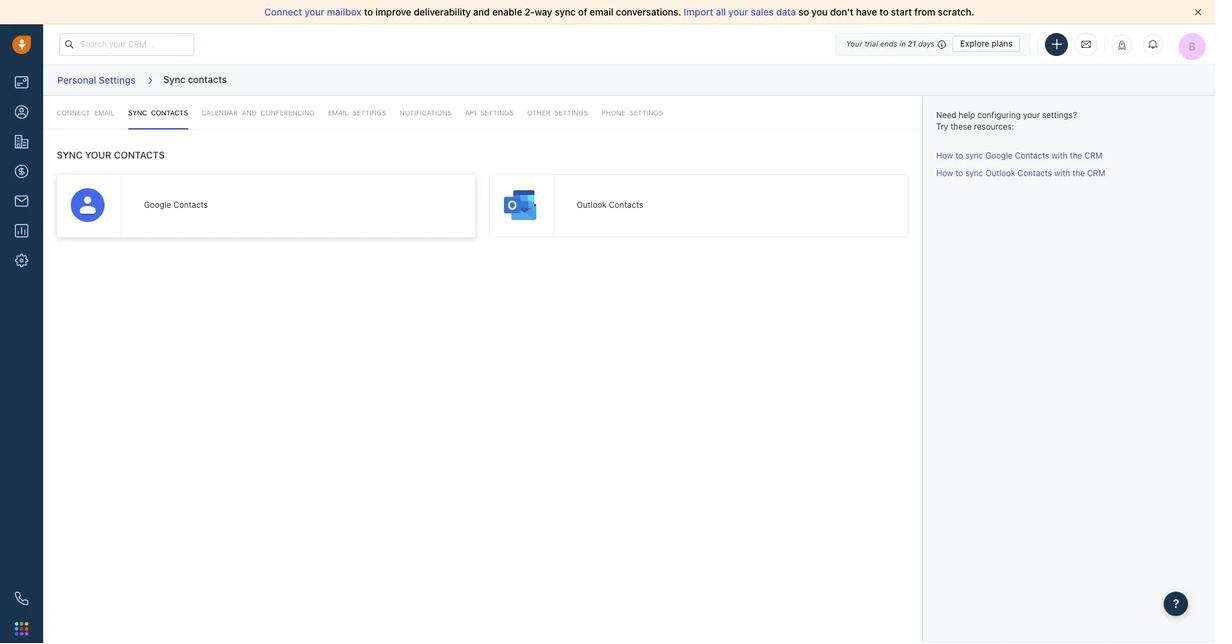 Task type: describe. For each thing, give the bounding box(es) containing it.
21
[[908, 39, 916, 48]]

email
[[328, 109, 349, 117]]

start
[[891, 6, 912, 18]]

settings?
[[1043, 110, 1077, 120]]

conferencing
[[261, 109, 315, 117]]

with for how to sync outlook contacts with the crm
[[1055, 168, 1071, 178]]

personal settings
[[57, 74, 136, 86]]

trial
[[865, 39, 878, 48]]

phone image
[[15, 592, 28, 605]]

0 horizontal spatial sync
[[57, 149, 83, 161]]

settings for phone settings
[[630, 109, 663, 117]]

how to sync google contacts with the crm link
[[937, 150, 1103, 161]]

in
[[900, 39, 906, 48]]

explore plans link
[[953, 36, 1020, 52]]

need
[[937, 110, 957, 120]]

mailbox
[[327, 6, 362, 18]]

api settings
[[465, 109, 514, 117]]

import
[[684, 6, 714, 18]]

outlook contacts
[[577, 200, 643, 210]]

0 vertical spatial sync
[[163, 73, 185, 85]]

all
[[716, 6, 726, 18]]

help
[[959, 110, 975, 120]]

sales
[[751, 6, 774, 18]]

don't
[[830, 6, 854, 18]]

the for how to sync outlook contacts with the crm
[[1073, 168, 1085, 178]]

your
[[846, 39, 863, 48]]

how for how to sync outlook contacts with the crm
[[937, 168, 953, 178]]

need help configuring your settings? try these resources:
[[937, 110, 1077, 132]]

close image
[[1195, 9, 1202, 16]]

outlook inside sync your contacts tab panel
[[577, 200, 607, 210]]

connect for connect your mailbox to improve deliverability and enable 2-way sync of email conversations. import all your sales data so you don't have to start from scratch.
[[264, 6, 302, 18]]

1 horizontal spatial and
[[473, 6, 490, 18]]

how to sync outlook contacts with the crm
[[937, 168, 1106, 178]]

notifications link
[[400, 96, 452, 130]]

1 horizontal spatial outlook
[[986, 168, 1016, 178]]

freshworks switcher image
[[15, 622, 28, 636]]

crm for how to sync google contacts with the crm
[[1085, 150, 1103, 161]]

calendar and conferencing link
[[202, 96, 315, 130]]

connect email
[[57, 109, 115, 117]]

other settings
[[527, 109, 588, 117]]

connect your mailbox to improve deliverability and enable 2-way sync of email conversations. import all your sales data so you don't have to start from scratch.
[[264, 6, 975, 18]]

these
[[951, 122, 972, 132]]

how for how to sync google contacts with the crm
[[937, 150, 953, 161]]

data
[[776, 6, 796, 18]]

have
[[856, 6, 877, 18]]

settings for personal settings
[[99, 74, 136, 86]]

configuring
[[978, 110, 1021, 120]]

phone
[[602, 109, 626, 117]]

api
[[465, 109, 476, 117]]

explore plans
[[960, 38, 1013, 49]]

calendar and conferencing
[[202, 109, 315, 117]]



Task type: vqa. For each thing, say whether or not it's contained in the screenshot.
"Outlook" to the left
yes



Task type: locate. For each thing, give the bounding box(es) containing it.
your inside tab panel
[[85, 149, 111, 161]]

1 vertical spatial how
[[937, 168, 953, 178]]

1 vertical spatial email
[[94, 109, 115, 117]]

days
[[918, 39, 935, 48]]

1 horizontal spatial settings
[[630, 109, 663, 117]]

0 vertical spatial connect
[[264, 6, 302, 18]]

ends
[[881, 39, 898, 48]]

your left mailbox
[[305, 6, 325, 18]]

0 vertical spatial email
[[590, 6, 614, 18]]

sync up sync contacts link on the top
[[163, 73, 185, 85]]

0 vertical spatial sync
[[555, 6, 576, 18]]

connect inside connect email link
[[57, 109, 90, 117]]

personal settings link
[[57, 69, 136, 91]]

1 how from the top
[[937, 150, 953, 161]]

email settings link
[[328, 96, 386, 130]]

0 horizontal spatial outlook
[[577, 200, 607, 210]]

connect
[[264, 6, 302, 18], [57, 109, 90, 117]]

email right the of
[[590, 6, 614, 18]]

0 vertical spatial outlook
[[986, 168, 1016, 178]]

contacts left calendar
[[151, 109, 188, 117]]

email down personal settings link
[[94, 109, 115, 117]]

0 horizontal spatial settings
[[555, 109, 588, 117]]

contacts
[[114, 149, 165, 161], [1015, 150, 1050, 161], [1018, 168, 1052, 178], [173, 200, 208, 210], [609, 200, 643, 210]]

sync up sync your contacts
[[128, 109, 147, 117]]

settings right other in the left top of the page
[[555, 109, 588, 117]]

with for how to sync google contacts with the crm
[[1052, 150, 1068, 161]]

email settings
[[328, 109, 386, 117]]

settings right api
[[480, 109, 514, 117]]

connect for connect email
[[57, 109, 90, 117]]

how
[[937, 150, 953, 161], [937, 168, 953, 178]]

0 horizontal spatial settings
[[99, 74, 136, 86]]

settings for email settings
[[353, 109, 386, 117]]

settings down "search your crm..." 'text field'
[[99, 74, 136, 86]]

so
[[799, 6, 809, 18]]

settings for api settings
[[480, 109, 514, 117]]

your down connect email link
[[85, 149, 111, 161]]

contacts
[[188, 73, 227, 85], [151, 109, 188, 117]]

0 vertical spatial how
[[937, 150, 953, 161]]

your trial ends in 21 days
[[846, 39, 935, 48]]

email image
[[1082, 38, 1091, 50]]

and inside tab list
[[242, 109, 257, 117]]

0 horizontal spatial email
[[94, 109, 115, 117]]

outlook
[[986, 168, 1016, 178], [577, 200, 607, 210]]

connect down personal
[[57, 109, 90, 117]]

1 vertical spatial google
[[144, 200, 171, 210]]

2-
[[525, 6, 535, 18]]

google inside sync your contacts tab panel
[[144, 200, 171, 210]]

crm for how to sync outlook contacts with the crm
[[1088, 168, 1106, 178]]

you
[[812, 6, 828, 18]]

other settings link
[[527, 96, 588, 130]]

sync contacts left calendar
[[128, 109, 188, 117]]

connect email link
[[57, 96, 115, 130]]

email
[[590, 6, 614, 18], [94, 109, 115, 117]]

2 horizontal spatial settings
[[480, 109, 514, 117]]

and
[[473, 6, 490, 18], [242, 109, 257, 117]]

google
[[986, 150, 1013, 161], [144, 200, 171, 210]]

your left "settings?"
[[1023, 110, 1040, 120]]

notifications
[[400, 109, 452, 117]]

sync your contacts tab panel
[[43, 96, 922, 258]]

0 horizontal spatial google
[[144, 200, 171, 210]]

2 vertical spatial sync
[[57, 149, 83, 161]]

with down "settings?"
[[1052, 150, 1068, 161]]

1 vertical spatial sync
[[966, 150, 983, 161]]

connect your mailbox link
[[264, 6, 364, 18]]

conversations.
[[616, 6, 681, 18]]

1 horizontal spatial connect
[[264, 6, 302, 18]]

settings for other settings
[[555, 109, 588, 117]]

1 vertical spatial the
[[1073, 168, 1085, 178]]

scratch.
[[938, 6, 975, 18]]

phone settings
[[602, 109, 663, 117]]

phone settings link
[[602, 96, 663, 130]]

sync contacts inside sync your contacts tab panel
[[128, 109, 188, 117]]

personal
[[57, 74, 96, 86]]

Search your CRM... text field
[[59, 33, 194, 56]]

sync down connect email link
[[57, 149, 83, 161]]

from
[[915, 6, 936, 18]]

settings
[[555, 109, 588, 117], [630, 109, 663, 117]]

1 horizontal spatial sync
[[128, 109, 147, 117]]

sync
[[555, 6, 576, 18], [966, 150, 983, 161], [966, 168, 983, 178]]

0 horizontal spatial connect
[[57, 109, 90, 117]]

with down how to sync google contacts with the crm
[[1055, 168, 1071, 178]]

1 vertical spatial with
[[1055, 168, 1071, 178]]

settings right email
[[353, 109, 386, 117]]

calendar
[[202, 109, 238, 117]]

contacts up calendar
[[188, 73, 227, 85]]

crm
[[1085, 150, 1103, 161], [1088, 168, 1106, 178]]

way
[[535, 6, 552, 18]]

0 horizontal spatial and
[[242, 109, 257, 117]]

plans
[[992, 38, 1013, 49]]

your
[[305, 6, 325, 18], [729, 6, 748, 18], [1023, 110, 1040, 120], [85, 149, 111, 161]]

try
[[937, 122, 949, 132]]

1 vertical spatial contacts
[[151, 109, 188, 117]]

your right the all
[[729, 6, 748, 18]]

settings
[[99, 74, 136, 86], [353, 109, 386, 117], [480, 109, 514, 117]]

of
[[578, 6, 587, 18]]

2 settings from the left
[[630, 109, 663, 117]]

0 vertical spatial and
[[473, 6, 490, 18]]

0 vertical spatial sync contacts
[[163, 73, 227, 85]]

2 how from the top
[[937, 168, 953, 178]]

settings right phone
[[630, 109, 663, 117]]

api settings link
[[465, 96, 514, 130]]

1 vertical spatial outlook
[[577, 200, 607, 210]]

1 horizontal spatial email
[[590, 6, 614, 18]]

sync contacts link
[[128, 96, 188, 130]]

sync your contacts
[[57, 149, 165, 161]]

1 vertical spatial and
[[242, 109, 257, 117]]

2 vertical spatial sync
[[966, 168, 983, 178]]

1 vertical spatial connect
[[57, 109, 90, 117]]

the for how to sync google contacts with the crm
[[1070, 150, 1083, 161]]

and right calendar
[[242, 109, 257, 117]]

tab list
[[43, 96, 922, 130]]

2 horizontal spatial sync
[[163, 73, 185, 85]]

google contacts
[[144, 200, 208, 210]]

sync contacts up calendar
[[163, 73, 227, 85]]

import all your sales data link
[[684, 6, 799, 18]]

connect left mailbox
[[264, 6, 302, 18]]

1 vertical spatial sync contacts
[[128, 109, 188, 117]]

0 vertical spatial contacts
[[188, 73, 227, 85]]

sync contacts
[[163, 73, 227, 85], [128, 109, 188, 117]]

0 vertical spatial the
[[1070, 150, 1083, 161]]

improve
[[376, 6, 411, 18]]

sync inside tab list
[[128, 109, 147, 117]]

sync
[[163, 73, 185, 85], [128, 109, 147, 117], [57, 149, 83, 161]]

0 vertical spatial with
[[1052, 150, 1068, 161]]

contacts inside sync contacts link
[[151, 109, 188, 117]]

1 settings from the left
[[555, 109, 588, 117]]

to
[[364, 6, 373, 18], [880, 6, 889, 18], [956, 150, 963, 161], [956, 168, 963, 178]]

with
[[1052, 150, 1068, 161], [1055, 168, 1071, 178]]

the
[[1070, 150, 1083, 161], [1073, 168, 1085, 178]]

resources:
[[974, 122, 1014, 132]]

0 vertical spatial crm
[[1085, 150, 1103, 161]]

other
[[527, 109, 551, 117]]

1 vertical spatial crm
[[1088, 168, 1106, 178]]

1 horizontal spatial settings
[[353, 109, 386, 117]]

email inside tab list
[[94, 109, 115, 117]]

enable
[[492, 6, 522, 18]]

0 vertical spatial google
[[986, 150, 1013, 161]]

how to sync outlook contacts with the crm link
[[937, 168, 1106, 178]]

and left enable
[[473, 6, 490, 18]]

1 vertical spatial sync
[[128, 109, 147, 117]]

sync for how to sync outlook contacts with the crm
[[966, 168, 983, 178]]

your inside need help configuring your settings? try these resources:
[[1023, 110, 1040, 120]]

1 horizontal spatial google
[[986, 150, 1013, 161]]

explore
[[960, 38, 990, 49]]

phone element
[[8, 585, 35, 612]]

how to sync google contacts with the crm
[[937, 150, 1103, 161]]

tab list containing connect email
[[43, 96, 922, 130]]

deliverability
[[414, 6, 471, 18]]

sync for how to sync google contacts with the crm
[[966, 150, 983, 161]]



